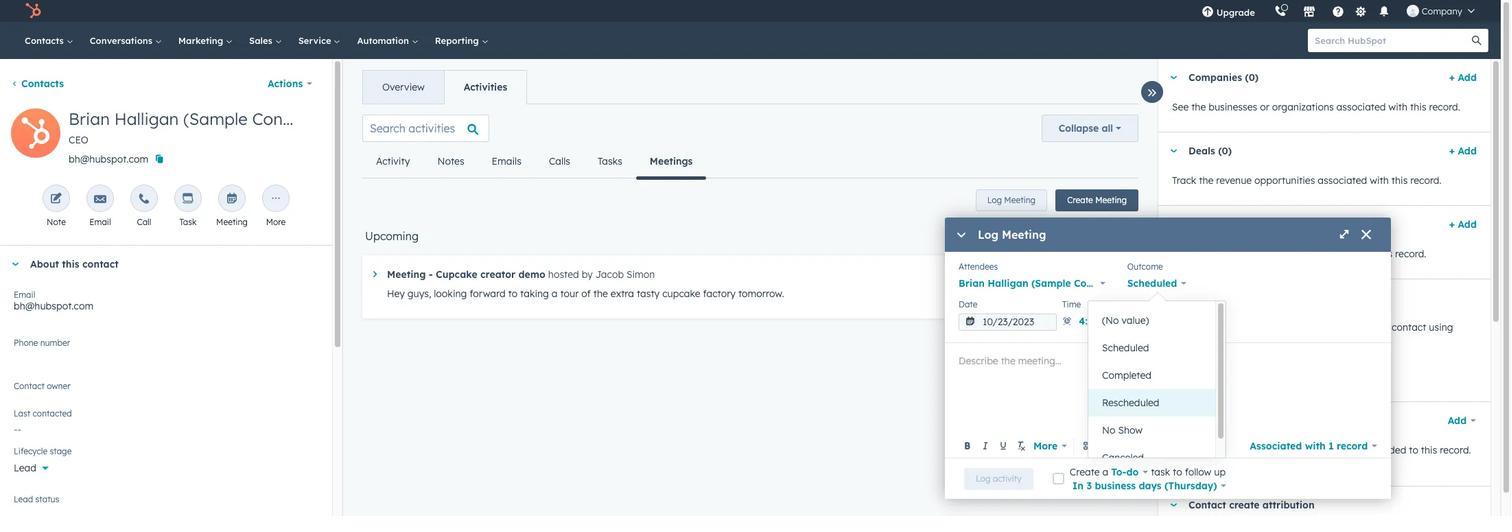 Task type: vqa. For each thing, say whether or not it's contained in the screenshot.
the leftmost 2
no



Task type: locate. For each thing, give the bounding box(es) containing it.
emails button
[[478, 145, 535, 178]]

scheduled inside button
[[1102, 342, 1149, 354]]

Last contacted text field
[[14, 417, 318, 439]]

Search HubSpot search field
[[1308, 29, 1476, 52]]

contact) down actions
[[252, 108, 320, 129]]

contact right about
[[82, 258, 119, 270]]

track down deals
[[1172, 174, 1196, 187]]

1 vertical spatial or
[[1352, 444, 1361, 456]]

hosted
[[548, 268, 579, 281]]

navigation containing activity
[[362, 145, 706, 179]]

(sample for brian halligan (sample contact)
[[1031, 277, 1071, 290]]

0 vertical spatial +
[[1449, 71, 1455, 84]]

0 vertical spatial contacts link
[[16, 22, 81, 59]]

halligan inside popup button
[[988, 277, 1029, 290]]

pm
[[1102, 315, 1117, 327]]

days
[[1139, 479, 1162, 492]]

tasty
[[637, 288, 660, 300]]

0 vertical spatial + add button
[[1449, 69, 1477, 86]]

brian inside brian halligan (sample contact) ceo
[[69, 108, 110, 129]]

contact) for brian halligan (sample contact)
[[1074, 277, 1115, 290]]

(0) up track
[[1239, 292, 1253, 304]]

edit button
[[11, 108, 60, 163]]

contacts down hubspot link
[[25, 35, 66, 46]]

0 vertical spatial halligan
[[114, 108, 179, 129]]

(0) inside dropdown button
[[1218, 145, 1232, 157]]

3 + add from the top
[[1449, 218, 1477, 231]]

0 vertical spatial contacts
[[25, 35, 66, 46]]

lifecycle stage
[[14, 446, 72, 456]]

add for track the customer requests associated with this record.
[[1458, 218, 1477, 231]]

caret image
[[1170, 76, 1178, 79], [1170, 296, 1178, 300]]

lead down lifecycle
[[14, 462, 36, 474]]

contact) up the time on the right
[[1074, 277, 1115, 290]]

scheduled down (no value)
[[1102, 342, 1149, 354]]

to-do
[[1111, 466, 1139, 478]]

MM/DD/YYYY text field
[[959, 314, 1057, 331]]

log inside upcoming feed
[[987, 195, 1002, 205]]

email down about
[[14, 290, 35, 300]]

0 horizontal spatial more
[[266, 217, 286, 227]]

companies (0)
[[1189, 71, 1259, 84]]

the down tickets
[[1199, 248, 1214, 260]]

1 vertical spatial email
[[14, 290, 35, 300]]

log for log meeting button
[[987, 195, 1002, 205]]

caret image left deals
[[1170, 149, 1178, 153]]

2 lead from the top
[[14, 494, 33, 504]]

business
[[1095, 479, 1136, 492]]

record.
[[1429, 101, 1461, 113], [1411, 174, 1442, 187], [1395, 248, 1427, 260], [1440, 444, 1471, 456]]

requests
[[1261, 248, 1300, 260]]

deals (0) button
[[1159, 132, 1444, 170]]

1 vertical spatial contacts link
[[11, 78, 64, 90]]

search image
[[1472, 36, 1482, 45]]

to left taking
[[508, 288, 518, 300]]

call
[[137, 217, 151, 227]]

brian up 'ceo'
[[69, 108, 110, 129]]

bh@hubspot.com up number
[[14, 300, 93, 312]]

payments.
[[1215, 338, 1262, 350]]

1 horizontal spatial contact
[[1392, 321, 1426, 334]]

all
[[1102, 122, 1113, 135]]

0 horizontal spatial (sample
[[183, 108, 248, 129]]

add
[[1458, 71, 1477, 84], [1458, 145, 1477, 157], [1458, 218, 1477, 231], [1448, 415, 1467, 427]]

0 vertical spatial scheduled
[[1127, 277, 1177, 290]]

1 horizontal spatial halligan
[[988, 277, 1029, 290]]

caret image inside contact create attribution dropdown button
[[1170, 503, 1178, 507]]

navigation
[[362, 70, 527, 104], [362, 145, 706, 179]]

contact left using
[[1392, 321, 1426, 334]]

log for log activity button
[[976, 473, 991, 484]]

date
[[959, 299, 978, 310]]

files
[[1209, 444, 1227, 456]]

or
[[1260, 101, 1270, 113], [1352, 444, 1361, 456]]

completed
[[1102, 369, 1152, 382]]

contact)
[[252, 108, 320, 129], [1074, 277, 1115, 290]]

collapse
[[1059, 122, 1099, 135]]

(0) right deals
[[1218, 145, 1232, 157]]

0 horizontal spatial contact
[[82, 258, 119, 270]]

email down email image
[[89, 217, 111, 227]]

or right 1
[[1352, 444, 1361, 456]]

no inside no show button
[[1102, 424, 1116, 437]]

2 vertical spatial log
[[976, 473, 991, 484]]

1 vertical spatial more
[[1034, 440, 1058, 452]]

the for track the revenue opportunities associated with this record.
[[1199, 174, 1214, 187]]

menu item
[[1265, 0, 1267, 22]]

with left 1
[[1305, 440, 1326, 452]]

halligan inside brian halligan (sample contact) ceo
[[114, 108, 179, 129]]

the left revenue
[[1199, 174, 1214, 187]]

lead inside popup button
[[14, 462, 36, 474]]

contact create attribution
[[1189, 499, 1315, 511]]

minutes
[[1162, 316, 1200, 328]]

owner up last contacted
[[30, 386, 57, 399]]

2 navigation from the top
[[362, 145, 706, 179]]

0 vertical spatial log meeting
[[987, 195, 1036, 205]]

cupcake
[[662, 288, 700, 300]]

2 + add button from the top
[[1449, 143, 1477, 159]]

1 vertical spatial caret image
[[1170, 296, 1178, 300]]

creator
[[480, 268, 516, 281]]

0 vertical spatial contact)
[[252, 108, 320, 129]]

+
[[1449, 71, 1455, 84], [1449, 145, 1455, 157], [1449, 218, 1455, 231]]

2 vertical spatial + add button
[[1449, 216, 1477, 233]]

this inside dropdown button
[[62, 258, 79, 270]]

and
[[1206, 321, 1223, 334]]

1 vertical spatial track
[[1172, 248, 1196, 260]]

bh@hubspot.com
[[69, 153, 148, 165], [14, 300, 93, 312]]

1 + add button from the top
[[1449, 69, 1477, 86]]

to inside meeting - cupcake creator demo hosted by jacob simon hey guys, looking forward to taking a tour of the extra tasty cupcake factory tomorrow.
[[508, 288, 518, 300]]

lead left status
[[14, 494, 33, 504]]

time
[[1062, 299, 1081, 310]]

associated
[[1250, 440, 1302, 452]]

add inside popup button
[[1448, 415, 1467, 427]]

(sample for brian halligan (sample contact) ceo
[[183, 108, 248, 129]]

with down payments (0) dropdown button
[[1351, 321, 1370, 334]]

1 vertical spatial lead
[[14, 494, 33, 504]]

note image
[[50, 193, 62, 206]]

meeting - cupcake creator demo hosted by jacob simon hey guys, looking forward to taking a tour of the extra tasty cupcake factory tomorrow.
[[387, 268, 784, 300]]

email inside email bh@hubspot.com
[[14, 290, 35, 300]]

1 vertical spatial log meeting
[[978, 228, 1046, 242]]

contact owner no owner
[[14, 381, 70, 399]]

create inside create meeting button
[[1067, 195, 1093, 205]]

caret image inside deals (0) dropdown button
[[1170, 149, 1178, 153]]

a
[[552, 288, 558, 300], [1103, 466, 1109, 478]]

hubspot link
[[16, 3, 51, 19]]

tickets
[[1189, 218, 1223, 231]]

meetings
[[650, 155, 693, 167]]

brian halligan (sample contact) ceo
[[69, 108, 320, 146]]

with up close dialog icon
[[1370, 174, 1389, 187]]

see down companies
[[1172, 101, 1189, 113]]

Phone number text field
[[14, 336, 318, 363]]

(sample inside brian halligan (sample contact) popup button
[[1031, 277, 1071, 290]]

0 vertical spatial see
[[1172, 101, 1189, 113]]

2 see from the top
[[1172, 444, 1189, 456]]

1 vertical spatial contact
[[1189, 499, 1226, 511]]

0 vertical spatial lead
[[14, 462, 36, 474]]

more
[[266, 217, 286, 227], [1034, 440, 1058, 452]]

add for see the businesses or organizations associated with this record.
[[1458, 71, 1477, 84]]

(0) for payments (0)
[[1239, 292, 1253, 304]]

create a
[[1070, 466, 1111, 478]]

1 horizontal spatial no
[[1102, 424, 1116, 437]]

caret image for companies
[[1170, 76, 1178, 79]]

+ add for see the businesses or organizations associated with this record.
[[1449, 71, 1477, 84]]

1 horizontal spatial contact
[[1189, 499, 1226, 511]]

associated inside collect and track payments associated with this contact using hubspot payments.
[[1299, 321, 1349, 334]]

+ add button
[[1449, 69, 1477, 86], [1449, 143, 1477, 159], [1449, 216, 1477, 233]]

conversations link
[[81, 22, 170, 59]]

1 see from the top
[[1172, 101, 1189, 113]]

scheduled down outcome
[[1127, 277, 1177, 290]]

demo
[[518, 268, 546, 281]]

associated down expand dialog image
[[1303, 248, 1352, 260]]

0 vertical spatial navigation
[[362, 70, 527, 104]]

create meeting
[[1067, 195, 1127, 205]]

to left your
[[1273, 444, 1283, 456]]

1 caret image from the top
[[1170, 76, 1178, 79]]

tasks
[[598, 155, 622, 167]]

1 + from the top
[[1449, 71, 1455, 84]]

navigation containing overview
[[362, 70, 527, 104]]

track
[[1172, 174, 1196, 187], [1172, 248, 1196, 260]]

hubspot image
[[25, 3, 41, 19]]

(0) right tickets
[[1226, 218, 1239, 231]]

create for create meeting
[[1067, 195, 1093, 205]]

contact up last at the bottom left
[[14, 381, 45, 391]]

log left activity
[[976, 473, 991, 484]]

+ for track the customer requests associated with this record.
[[1449, 218, 1455, 231]]

0 horizontal spatial email
[[14, 290, 35, 300]]

payments (0)
[[1189, 292, 1253, 304]]

lead for lead status
[[14, 494, 33, 504]]

0 horizontal spatial halligan
[[114, 108, 179, 129]]

Search activities search field
[[362, 115, 489, 142]]

0 vertical spatial no
[[14, 386, 27, 399]]

+ add for track the revenue opportunities associated with this record.
[[1449, 145, 1477, 157]]

overview button
[[363, 71, 444, 104]]

(0) for companies (0)
[[1245, 71, 1259, 84]]

2 vertical spatial +
[[1449, 218, 1455, 231]]

1 vertical spatial contact
[[1392, 321, 1426, 334]]

1 vertical spatial see
[[1172, 444, 1189, 456]]

with for track the revenue opportunities associated with this record.
[[1370, 174, 1389, 187]]

a left to- on the right of the page
[[1103, 466, 1109, 478]]

(0) for deals (0)
[[1218, 145, 1232, 157]]

brian inside popup button
[[959, 277, 985, 290]]

jacob
[[596, 268, 624, 281]]

1 vertical spatial halligan
[[988, 277, 1029, 290]]

track down tickets
[[1172, 248, 1196, 260]]

1 vertical spatial navigation
[[362, 145, 706, 179]]

1 vertical spatial +
[[1449, 145, 1455, 157]]

caret image left about
[[11, 263, 19, 266]]

with inside collect and track payments associated with this contact using hubspot payments.
[[1351, 321, 1370, 334]]

1
[[1329, 440, 1334, 452]]

1 vertical spatial a
[[1103, 466, 1109, 478]]

bh@hubspot.com down 'ceo'
[[69, 153, 148, 165]]

contact) inside brian halligan (sample contact) ceo
[[252, 108, 320, 129]]

caret image
[[1170, 149, 1178, 153], [11, 263, 19, 266], [373, 271, 377, 277], [1170, 503, 1178, 507]]

this inside collect and track payments associated with this contact using hubspot payments.
[[1373, 321, 1389, 334]]

with down search hubspot 'search field'
[[1389, 101, 1408, 113]]

scheduled button
[[1089, 334, 1215, 362]]

0 vertical spatial caret image
[[1170, 76, 1178, 79]]

3 + add button from the top
[[1449, 216, 1477, 233]]

see up task to follow up
[[1172, 444, 1189, 456]]

to right the uploaded
[[1409, 444, 1419, 456]]

payments
[[1189, 292, 1236, 304]]

brian halligan (sample contact) button
[[959, 274, 1115, 293]]

ceo
[[69, 134, 88, 146]]

the down companies
[[1192, 101, 1206, 113]]

the right of
[[594, 288, 608, 300]]

1 horizontal spatial (sample
[[1031, 277, 1071, 290]]

lead button
[[14, 454, 318, 477]]

1 lead from the top
[[14, 462, 36, 474]]

2 + from the top
[[1449, 145, 1455, 157]]

with
[[1389, 101, 1408, 113], [1370, 174, 1389, 187], [1355, 248, 1374, 260], [1351, 321, 1370, 334], [1305, 440, 1326, 452]]

with down close dialog icon
[[1355, 248, 1374, 260]]

1 horizontal spatial brian
[[959, 277, 985, 290]]

1 horizontal spatial contact)
[[1074, 277, 1115, 290]]

list box
[[1089, 301, 1226, 472]]

halligan
[[114, 108, 179, 129], [988, 277, 1029, 290]]

lead status
[[14, 494, 59, 504]]

status
[[35, 494, 59, 504]]

companies
[[1189, 71, 1242, 84]]

1 horizontal spatial email
[[89, 217, 111, 227]]

(0) inside 'dropdown button'
[[1245, 71, 1259, 84]]

brian down "attendees"
[[959, 277, 985, 290]]

0 vertical spatial track
[[1172, 174, 1196, 187]]

(sample inside brian halligan (sample contact) ceo
[[183, 108, 248, 129]]

0 horizontal spatial or
[[1260, 101, 1270, 113]]

upcoming
[[365, 229, 419, 243]]

(thursday)
[[1165, 479, 1217, 492]]

2 caret image from the top
[[1170, 296, 1178, 300]]

forward
[[470, 288, 506, 300]]

caret image down upcoming
[[373, 271, 377, 277]]

0 vertical spatial more
[[266, 217, 286, 227]]

0 vertical spatial a
[[552, 288, 558, 300]]

0 horizontal spatial brian
[[69, 108, 110, 129]]

0 vertical spatial email
[[89, 217, 111, 227]]

caret image down (thursday)
[[1170, 503, 1178, 507]]

2 + add from the top
[[1449, 145, 1477, 157]]

1 track from the top
[[1172, 174, 1196, 187]]

1 vertical spatial no
[[1102, 424, 1116, 437]]

0 vertical spatial brian
[[69, 108, 110, 129]]

see for see the files attached to your activities or uploaded to this record.
[[1172, 444, 1189, 456]]

+ for see the businesses or organizations associated with this record.
[[1449, 71, 1455, 84]]

contacts link down hubspot link
[[16, 22, 81, 59]]

actions
[[268, 78, 303, 90]]

log activity button
[[964, 468, 1033, 490]]

1 vertical spatial + add button
[[1449, 143, 1477, 159]]

(0) up the businesses
[[1245, 71, 1259, 84]]

no left show
[[1102, 424, 1116, 437]]

caret image up duration at the right bottom
[[1170, 296, 1178, 300]]

associated down deals (0) dropdown button
[[1318, 174, 1367, 187]]

caret image inside payments (0) dropdown button
[[1170, 296, 1178, 300]]

a inside meeting - cupcake creator demo hosted by jacob simon hey guys, looking forward to taking a tour of the extra tasty cupcake factory tomorrow.
[[552, 288, 558, 300]]

the for see the files attached to your activities or uploaded to this record.
[[1192, 444, 1206, 456]]

1 vertical spatial contact)
[[1074, 277, 1115, 290]]

lead
[[14, 462, 36, 474], [14, 494, 33, 504]]

or right the businesses
[[1260, 101, 1270, 113]]

+ add for track the customer requests associated with this record.
[[1449, 218, 1477, 231]]

calls button
[[535, 145, 584, 178]]

2 vertical spatial + add
[[1449, 218, 1477, 231]]

caret image inside the about this contact dropdown button
[[11, 263, 19, 266]]

0 horizontal spatial a
[[552, 288, 558, 300]]

0 horizontal spatial contact)
[[252, 108, 320, 129]]

task
[[179, 217, 197, 227]]

1 vertical spatial brian
[[959, 277, 985, 290]]

+ add button for track the customer requests associated with this record.
[[1449, 216, 1477, 233]]

3 + from the top
[[1449, 218, 1455, 231]]

task to follow up
[[1148, 466, 1226, 478]]

contacts up edit popup button
[[21, 78, 64, 90]]

email for email
[[89, 217, 111, 227]]

1 navigation from the top
[[362, 70, 527, 104]]

0 horizontal spatial contact
[[14, 381, 45, 391]]

15 minutes button
[[1148, 312, 1209, 331]]

2 track from the top
[[1172, 248, 1196, 260]]

0 vertical spatial (sample
[[183, 108, 248, 129]]

in 3 business days (thursday)
[[1073, 479, 1217, 492]]

a left tour at bottom
[[552, 288, 558, 300]]

caret image for contact create attribution
[[1170, 503, 1178, 507]]

customer
[[1216, 248, 1259, 260]]

list box containing (no value)
[[1089, 301, 1226, 472]]

1 vertical spatial scheduled
[[1102, 342, 1149, 354]]

emails
[[492, 155, 522, 167]]

+ add
[[1449, 71, 1477, 84], [1449, 145, 1477, 157], [1449, 218, 1477, 231]]

more image
[[270, 193, 282, 206]]

(sample
[[183, 108, 248, 129], [1031, 277, 1071, 290]]

contact down (thursday)
[[1189, 499, 1226, 511]]

menu containing company
[[1192, 0, 1485, 22]]

contact inside dropdown button
[[1189, 499, 1226, 511]]

1 vertical spatial + add
[[1449, 145, 1477, 157]]

1 vertical spatial (sample
[[1031, 277, 1071, 290]]

0 horizontal spatial no
[[14, 386, 27, 399]]

with for collect and track payments associated with this contact using hubspot payments.
[[1351, 321, 1370, 334]]

the left files
[[1192, 444, 1206, 456]]

brian
[[69, 108, 110, 129], [959, 277, 985, 290]]

associated for payments
[[1299, 321, 1349, 334]]

caret image inside companies (0) 'dropdown button'
[[1170, 76, 1178, 79]]

1 + add from the top
[[1449, 71, 1477, 84]]

marketing link
[[170, 22, 241, 59]]

attached
[[1230, 444, 1271, 456]]

contacts link up edit popup button
[[11, 78, 64, 90]]

0 vertical spatial log
[[987, 195, 1002, 205]]

contact inside collect and track payments associated with this contact using hubspot payments.
[[1392, 321, 1426, 334]]

contact) inside popup button
[[1074, 277, 1115, 290]]

0 vertical spatial + add
[[1449, 71, 1477, 84]]

associated down payments (0) dropdown button
[[1299, 321, 1349, 334]]

no up last at the bottom left
[[14, 386, 27, 399]]

minimize dialog image
[[956, 230, 967, 241]]

caret image left companies
[[1170, 76, 1178, 79]]

log right minimize dialog image on the top
[[978, 228, 999, 242]]

contacts
[[25, 35, 66, 46], [21, 78, 64, 90]]

email bh@hubspot.com
[[14, 290, 93, 312]]

menu
[[1192, 0, 1485, 22]]

1 vertical spatial create
[[1070, 466, 1100, 478]]

1 vertical spatial bh@hubspot.com
[[14, 300, 93, 312]]

owner up contacted
[[47, 381, 70, 391]]

contact inside contact owner no owner
[[14, 381, 45, 391]]

0 vertical spatial create
[[1067, 195, 1093, 205]]

0 vertical spatial contact
[[82, 258, 119, 270]]

tour
[[560, 288, 579, 300]]

log up "attendees"
[[987, 195, 1002, 205]]

tomorrow.
[[738, 288, 784, 300]]

1 horizontal spatial more
[[1034, 440, 1058, 452]]

marketplaces image
[[1303, 6, 1316, 19]]

0 vertical spatial contact
[[14, 381, 45, 391]]

attendees
[[959, 261, 998, 272]]



Task type: describe. For each thing, give the bounding box(es) containing it.
canceled
[[1102, 452, 1144, 464]]

factory
[[703, 288, 736, 300]]

15
[[1148, 316, 1159, 328]]

add for track the revenue opportunities associated with this record.
[[1458, 145, 1477, 157]]

help image
[[1332, 6, 1344, 19]]

(0) for tickets (0)
[[1226, 218, 1239, 231]]

contact inside dropdown button
[[82, 258, 119, 270]]

call image
[[138, 193, 150, 206]]

scheduled inside popup button
[[1127, 277, 1177, 290]]

more inside popup button
[[1034, 440, 1058, 452]]

associated for requests
[[1303, 248, 1352, 260]]

businesses
[[1209, 101, 1258, 113]]

last
[[14, 408, 30, 419]]

do
[[1127, 466, 1139, 478]]

+ add button for see the businesses or organizations associated with this record.
[[1449, 69, 1477, 86]]

0 vertical spatial bh@hubspot.com
[[69, 153, 148, 165]]

phone number
[[14, 338, 70, 348]]

help button
[[1327, 0, 1350, 22]]

see the businesses or organizations associated with this record.
[[1172, 101, 1461, 113]]

see for see the businesses or organizations associated with this record.
[[1172, 101, 1189, 113]]

meeting inside meeting - cupcake creator demo hosted by jacob simon hey guys, looking forward to taking a tour of the extra tasty cupcake factory tomorrow.
[[387, 268, 426, 281]]

settings link
[[1353, 4, 1370, 18]]

upgrade image
[[1202, 6, 1214, 19]]

0 vertical spatial or
[[1260, 101, 1270, 113]]

create for create a
[[1070, 466, 1100, 478]]

follow
[[1185, 466, 1212, 478]]

associated for opportunities
[[1318, 174, 1367, 187]]

the for see the businesses or organizations associated with this record.
[[1192, 101, 1206, 113]]

1 horizontal spatial or
[[1352, 444, 1361, 456]]

deals
[[1189, 145, 1215, 157]]

company button
[[1399, 0, 1483, 22]]

contact create attribution button
[[1159, 487, 1477, 516]]

lead for lead
[[14, 462, 36, 474]]

activities
[[464, 81, 507, 93]]

activity
[[993, 473, 1022, 484]]

email for email bh@hubspot.com
[[14, 290, 35, 300]]

simon
[[627, 268, 655, 281]]

no show
[[1102, 424, 1143, 437]]

caret image inside upcoming feed
[[373, 271, 377, 277]]

no show button
[[1089, 417, 1215, 444]]

1 vertical spatial log
[[978, 228, 999, 242]]

companies (0) button
[[1159, 59, 1444, 96]]

add button
[[1439, 407, 1477, 434]]

expand dialog image
[[1339, 230, 1350, 241]]

phone
[[14, 338, 38, 348]]

the for track the customer requests associated with this record.
[[1199, 248, 1214, 260]]

contact for contact create attribution
[[1189, 499, 1226, 511]]

notes
[[437, 155, 464, 167]]

overview
[[382, 81, 425, 93]]

track for track the revenue opportunities associated with this record.
[[1172, 174, 1196, 187]]

the inside meeting - cupcake creator demo hosted by jacob simon hey guys, looking forward to taking a tour of the extra tasty cupcake factory tomorrow.
[[594, 288, 608, 300]]

(no value) button
[[1089, 307, 1215, 334]]

contacted
[[33, 408, 72, 419]]

to right task
[[1173, 466, 1182, 478]]

duration
[[1148, 300, 1182, 310]]

automation
[[357, 35, 412, 46]]

halligan for brian halligan (sample contact) ceo
[[114, 108, 179, 129]]

about this contact button
[[0, 246, 318, 283]]

to-
[[1111, 466, 1127, 478]]

with for track the customer requests associated with this record.
[[1355, 248, 1374, 260]]

track the customer requests associated with this record.
[[1172, 248, 1427, 260]]

notifications button
[[1372, 0, 1396, 22]]

brian halligan (sample contact)
[[959, 277, 1115, 290]]

of
[[582, 288, 591, 300]]

1 horizontal spatial a
[[1103, 466, 1109, 478]]

sales
[[249, 35, 275, 46]]

calling icon button
[[1269, 2, 1292, 20]]

halligan for brian halligan (sample contact)
[[988, 277, 1029, 290]]

calling icon image
[[1274, 5, 1287, 18]]

task image
[[182, 193, 194, 206]]

caret image for deals (0)
[[1170, 149, 1178, 153]]

scheduled button
[[1127, 274, 1187, 293]]

activities button
[[444, 71, 527, 104]]

4:43
[[1079, 315, 1099, 327]]

settings image
[[1355, 6, 1367, 18]]

track
[[1226, 321, 1249, 334]]

to-do button
[[1111, 464, 1148, 480]]

search button
[[1465, 29, 1489, 52]]

brian for brian halligan (sample contact)
[[959, 277, 985, 290]]

contact for contact owner no owner
[[14, 381, 45, 391]]

stage
[[50, 446, 72, 456]]

rescheduled button
[[1089, 389, 1215, 417]]

service
[[298, 35, 334, 46]]

email image
[[94, 193, 106, 206]]

payments
[[1251, 321, 1297, 334]]

organizations
[[1272, 101, 1334, 113]]

navigation inside upcoming feed
[[362, 145, 706, 179]]

track for track the customer requests associated with this record.
[[1172, 248, 1196, 260]]

your
[[1285, 444, 1306, 456]]

extra
[[611, 288, 634, 300]]

service link
[[290, 22, 349, 59]]

jacob simon image
[[1407, 5, 1419, 17]]

meeting image
[[226, 193, 238, 206]]

tasks button
[[584, 145, 636, 178]]

close dialog image
[[1361, 230, 1372, 241]]

caret image for about this contact
[[11, 263, 19, 266]]

in
[[1073, 479, 1084, 492]]

contact) for brian halligan (sample contact) ceo
[[252, 108, 320, 129]]

15 minutes
[[1148, 316, 1200, 328]]

completed button
[[1089, 362, 1215, 389]]

see the files attached to your activities or uploaded to this record.
[[1172, 444, 1471, 456]]

up
[[1214, 466, 1226, 478]]

using
[[1429, 321, 1453, 334]]

uploaded
[[1364, 444, 1407, 456]]

+ for track the revenue opportunities associated with this record.
[[1449, 145, 1455, 157]]

caret image for payments
[[1170, 296, 1178, 300]]

more button
[[1031, 436, 1070, 455]]

tickets (0)
[[1189, 218, 1239, 231]]

collect
[[1172, 321, 1203, 334]]

create meeting button
[[1056, 189, 1139, 211]]

with inside popup button
[[1305, 440, 1326, 452]]

1 vertical spatial contacts
[[21, 78, 64, 90]]

+ add button for track the revenue opportunities associated with this record.
[[1449, 143, 1477, 159]]

no inside contact owner no owner
[[14, 386, 27, 399]]

log meeting inside button
[[987, 195, 1036, 205]]

automation link
[[349, 22, 427, 59]]

collapse all
[[1059, 122, 1113, 135]]

associated with 1 record button
[[1250, 436, 1377, 455]]

collect and track payments associated with this contact using hubspot payments.
[[1172, 321, 1453, 350]]

upcoming feed
[[351, 104, 1150, 335]]

-
[[429, 268, 433, 281]]

show
[[1118, 424, 1143, 437]]

marketplaces button
[[1295, 0, 1324, 22]]

brian for brian halligan (sample contact) ceo
[[69, 108, 110, 129]]

in 3 business days (thursday) button
[[1073, 477, 1227, 494]]

associated right organizations
[[1337, 101, 1386, 113]]

notifications image
[[1378, 6, 1390, 19]]

sales link
[[241, 22, 290, 59]]

associated with 1 record
[[1250, 440, 1368, 452]]



